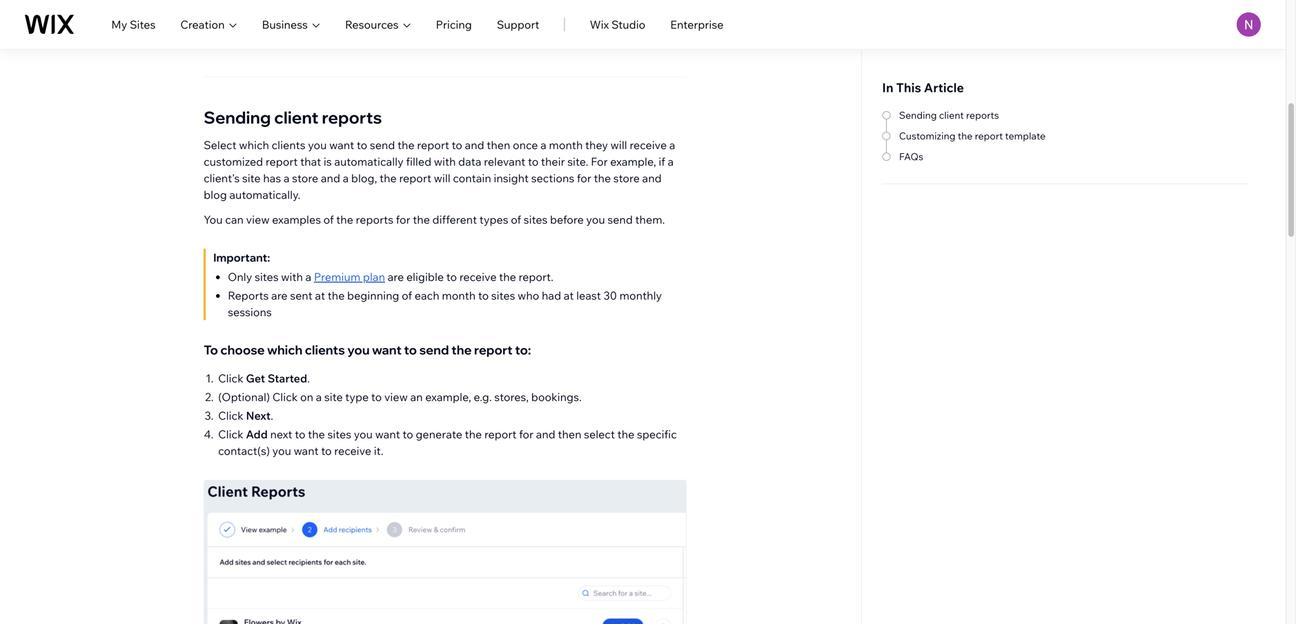 Task type: describe. For each thing, give the bounding box(es) containing it.
blog,
[[351, 171, 377, 185]]

0 horizontal spatial will
[[434, 171, 451, 185]]

sites left 'before'
[[524, 213, 548, 226]]

and up data
[[465, 138, 484, 152]]

2 store from the left
[[614, 171, 640, 185]]

with inside important: only sites with a premium plan are eligible to receive the report. reports are sent at the beginning of each month to sites who had at least 30 monthly sessions
[[281, 270, 303, 284]]

in this article
[[882, 80, 964, 95]]

to up data
[[452, 138, 462, 152]]

1 store from the left
[[292, 171, 318, 185]]

click up click add
[[218, 409, 243, 422]]

premium
[[314, 270, 361, 284]]

then inside next to the sites you want to generate the report for and then select the specific contact(s) you want to receive it.
[[558, 427, 582, 441]]

they
[[585, 138, 608, 152]]

you can view examples of the reports for the different types of sites before you send them.
[[204, 213, 665, 226]]

sites left who at the top left of page
[[491, 289, 515, 302]]

my sites link
[[111, 16, 156, 33]]

eligible
[[406, 270, 444, 284]]

to up automatically
[[357, 138, 367, 152]]

2 horizontal spatial of
[[511, 213, 521, 226]]

studio
[[612, 18, 646, 31]]

them.
[[635, 213, 665, 226]]

sent
[[290, 289, 313, 302]]

filled
[[406, 155, 432, 168]]

who
[[518, 289, 539, 302]]

blog
[[204, 188, 227, 202]]

1 vertical spatial clients
[[305, 342, 345, 358]]

choose
[[220, 342, 265, 358]]

site inside select which clients you want to send the report to and then once a month they will receive a customized report that is automatically filled with data relevant to their site. for example, if a client's site has a store and a blog, the report will contain insight sections for the store and blog automatically.
[[242, 171, 261, 185]]

important:
[[213, 251, 270, 264]]

0 horizontal spatial template
[[339, 14, 386, 28]]

types
[[480, 213, 508, 226]]

type
[[345, 390, 369, 404]]

1 vertical spatial .
[[271, 409, 273, 422]]

relevant
[[484, 155, 526, 168]]

click get started . (optional) click on a site type to view an example, e.g. stores, bookings. click next .
[[218, 371, 582, 422]]

2 at from the left
[[564, 289, 574, 302]]

important: only sites with a premium plan are eligible to receive the report. reports are sent at the beginning of each month to sites who had at least 30 monthly sessions
[[213, 251, 662, 319]]

you down type in the bottom left of the page
[[354, 427, 373, 441]]

you inside select which clients you want to send the report to and then once a month they will receive a customized report that is automatically filled with data relevant to their site. for example, if a client's site has a store and a blog, the report will contain insight sections for the store and blog automatically.
[[308, 138, 327, 152]]

to choose which clients you want to send the report to:
[[204, 342, 531, 358]]

click add
[[218, 427, 268, 441]]

an
[[410, 390, 423, 404]]

monthly
[[620, 289, 662, 302]]

plan
[[363, 270, 385, 284]]

clients inside select which clients you want to send the report to and then once a month they will receive a customized report that is automatically filled with data relevant to their site. for example, if a client's site has a store and a blog, the report will contain insight sections for the store and blog automatically.
[[272, 138, 306, 152]]

that
[[300, 155, 321, 168]]

pricing link
[[436, 16, 472, 33]]

wix studio
[[590, 18, 646, 31]]

1 horizontal spatial are
[[388, 270, 404, 284]]

0 horizontal spatial sending
[[204, 107, 271, 128]]

business button
[[262, 16, 320, 33]]

select which clients you want to send the report to and then once a month they will receive a customized report that is automatically filled with data relevant to their site. for example, if a client's site has a store and a blog, the report will contain insight sections for the store and blog automatically.
[[204, 138, 675, 202]]

automatically.
[[229, 188, 301, 202]]

specific
[[637, 427, 677, 441]]

report inside next to the sites you want to generate the report for and then select the specific contact(s) you want to receive it.
[[484, 427, 517, 441]]

client's
[[204, 171, 240, 185]]

select
[[204, 138, 237, 152]]

for inside next to the sites you want to generate the report for and then select the specific contact(s) you want to receive it.
[[519, 427, 534, 441]]

bookings.
[[531, 390, 582, 404]]

select
[[584, 427, 615, 441]]

on
[[300, 390, 313, 404]]

article
[[924, 80, 964, 95]]

contain
[[453, 171, 491, 185]]

reports
[[228, 289, 269, 302]]

has
[[263, 171, 281, 185]]

for inside select which clients you want to send the report to and then once a month they will receive a customized report that is automatically filled with data relevant to their site. for example, if a client's site has a store and a blog, the report will contain insight sections for the store and blog automatically.
[[577, 171, 592, 185]]

pricing
[[436, 18, 472, 31]]

30
[[604, 289, 617, 302]]

you
[[204, 213, 223, 226]]

and down if at right top
[[642, 171, 662, 185]]

0 horizontal spatial client
[[274, 107, 319, 128]]

is
[[324, 155, 332, 168]]

to left it.
[[321, 444, 332, 458]]

premium plan link
[[314, 270, 385, 284]]

1 vertical spatial for
[[396, 213, 410, 226]]

different
[[433, 213, 477, 226]]

0 horizontal spatial are
[[271, 289, 288, 302]]

to left generate
[[403, 427, 413, 441]]

faqs
[[899, 150, 924, 163]]

send inside select which clients you want to send the report to and then once a month they will receive a customized report that is automatically filled with data relevant to their site. for example, if a client's site has a store and a blog, the report will contain insight sections for the store and blog automatically.
[[370, 138, 395, 152]]

view inside click get started . (optional) click on a site type to view an example, e.g. stores, bookings. click next .
[[384, 390, 408, 404]]

and inside next to the sites you want to generate the report for and then select the specific contact(s) you want to receive it.
[[536, 427, 556, 441]]

started
[[268, 371, 307, 385]]

(optional)
[[218, 390, 270, 404]]

sites
[[130, 18, 156, 31]]

insight
[[494, 171, 529, 185]]

click up 'contact(s)'
[[218, 427, 243, 441]]

data
[[458, 155, 482, 168]]

a inside click get started . (optional) click on a site type to view an example, e.g. stores, bookings. click next .
[[316, 390, 322, 404]]

click down started
[[273, 390, 298, 404]]

least
[[576, 289, 601, 302]]

0 horizontal spatial sending client reports
[[204, 107, 382, 128]]

site.
[[568, 155, 589, 168]]

beginning
[[347, 289, 399, 302]]

site inside click get started . (optional) click on a site type to view an example, e.g. stores, bookings. click next .
[[324, 390, 343, 404]]

profile image image
[[1237, 12, 1261, 37]]

next to the sites you want to generate the report for and then select the specific contact(s) you want to receive it.
[[218, 427, 677, 458]]

wix studio link
[[590, 16, 646, 33]]

sites inside next to the sites you want to generate the report for and then select the specific contact(s) you want to receive it.
[[328, 427, 351, 441]]

month inside important: only sites with a premium plan are eligible to receive the report. reports are sent at the beginning of each month to sites who had at least 30 monthly sessions
[[442, 289, 476, 302]]

get
[[246, 371, 265, 385]]

next
[[246, 409, 271, 422]]

sections
[[531, 171, 575, 185]]



Task type: vqa. For each thing, say whether or not it's contained in the screenshot.
the middle Request:
no



Task type: locate. For each thing, give the bounding box(es) containing it.
which up started
[[267, 342, 303, 358]]

support link
[[497, 16, 540, 33]]

only
[[228, 270, 252, 284]]

you up type in the bottom left of the page
[[347, 342, 370, 358]]

0 vertical spatial clients
[[272, 138, 306, 152]]

store down that
[[292, 171, 318, 185]]

0 vertical spatial with
[[434, 155, 456, 168]]

send up an
[[419, 342, 449, 358]]

template
[[339, 14, 386, 28], [1005, 130, 1046, 142]]

0 vertical spatial view
[[246, 213, 270, 226]]

to
[[357, 138, 367, 152], [452, 138, 462, 152], [528, 155, 539, 168], [446, 270, 457, 284], [478, 289, 489, 302], [404, 342, 417, 358], [371, 390, 382, 404], [295, 427, 306, 441], [403, 427, 413, 441], [321, 444, 332, 458]]

site
[[242, 171, 261, 185], [324, 390, 343, 404]]

month inside select which clients you want to send the report to and then once a month they will receive a customized report that is automatically filled with data relevant to their site. for example, if a client's site has a store and a blog, the report will contain insight sections for the store and blog automatically.
[[549, 138, 583, 152]]

generate
[[416, 427, 462, 441]]

0 horizontal spatial send
[[370, 138, 395, 152]]

0 vertical spatial receive
[[630, 138, 667, 152]]

creation button
[[180, 16, 237, 33]]

example, inside click get started . (optional) click on a site type to view an example, e.g. stores, bookings. click next .
[[425, 390, 471, 404]]

example, inside select which clients you want to send the report to and then once a month they will receive a customized report that is automatically filled with data relevant to their site. for example, if a client's site has a store and a blog, the report will contain insight sections for the store and blog automatically.
[[610, 155, 656, 168]]

view
[[246, 213, 270, 226], [384, 390, 408, 404]]

1 horizontal spatial for
[[519, 427, 534, 441]]

for down stores,
[[519, 427, 534, 441]]

1 vertical spatial template
[[1005, 130, 1046, 142]]

to:
[[515, 342, 531, 358]]

to right type in the bottom left of the page
[[371, 390, 382, 404]]

will left contain
[[434, 171, 451, 185]]

in
[[882, 80, 894, 95]]

0 vertical spatial will
[[611, 138, 627, 152]]

0 horizontal spatial .
[[271, 409, 273, 422]]

1 vertical spatial which
[[267, 342, 303, 358]]

0 vertical spatial month
[[549, 138, 583, 152]]

once
[[513, 138, 538, 152]]

then inside select which clients you want to send the report to and then once a month they will receive a customized report that is automatically filled with data relevant to their site. for example, if a client's site has a store and a blog, the report will contain insight sections for the store and blog automatically.
[[487, 138, 510, 152]]

receive inside important: only sites with a premium plan are eligible to receive the report. reports are sent at the beginning of each month to sites who had at least 30 monthly sessions
[[460, 270, 497, 284]]

support
[[497, 18, 540, 31]]

had
[[542, 289, 561, 302]]

creation
[[180, 18, 225, 31]]

receive left it.
[[334, 444, 371, 458]]

1 vertical spatial customizing
[[899, 130, 956, 142]]

and down bookings.
[[536, 427, 556, 441]]

0 horizontal spatial for
[[396, 213, 410, 226]]

. up on
[[307, 371, 310, 385]]

you right 'before'
[[586, 213, 605, 226]]

are right plan
[[388, 270, 404, 284]]

0 vertical spatial example,
[[610, 155, 656, 168]]

want up click get started . (optional) click on a site type to view an example, e.g. stores, bookings. click next .
[[372, 342, 402, 358]]

clients up that
[[272, 138, 306, 152]]

0 horizontal spatial site
[[242, 171, 261, 185]]

1 horizontal spatial send
[[419, 342, 449, 358]]

e.g.
[[474, 390, 492, 404]]

client
[[274, 107, 319, 128], [939, 109, 964, 121]]

sessions
[[228, 305, 272, 319]]

this
[[896, 80, 921, 95]]

add
[[246, 427, 268, 441]]

send up automatically
[[370, 138, 395, 152]]

1 horizontal spatial month
[[549, 138, 583, 152]]

store
[[292, 171, 318, 185], [614, 171, 640, 185]]

business
[[262, 18, 308, 31]]

a
[[541, 138, 547, 152], [669, 138, 675, 152], [668, 155, 674, 168], [284, 171, 290, 185], [343, 171, 349, 185], [305, 270, 312, 284], [316, 390, 322, 404]]

for left different
[[396, 213, 410, 226]]

1 horizontal spatial sending
[[899, 109, 937, 121]]

month
[[549, 138, 583, 152], [442, 289, 476, 302]]

their
[[541, 155, 565, 168]]

will
[[611, 138, 627, 152], [434, 171, 451, 185]]

and down is
[[321, 171, 340, 185]]

2 horizontal spatial for
[[577, 171, 592, 185]]

receive
[[630, 138, 667, 152], [460, 270, 497, 284], [334, 444, 371, 458]]

are
[[388, 270, 404, 284], [271, 289, 288, 302]]

each
[[415, 289, 439, 302]]

0 horizontal spatial of
[[324, 213, 334, 226]]

1 horizontal spatial customizing the report template
[[899, 130, 1046, 142]]

1 horizontal spatial will
[[611, 138, 627, 152]]

of inside important: only sites with a premium plan are eligible to receive the report. reports are sent at the beginning of each month to sites who had at least 30 monthly sessions
[[402, 289, 412, 302]]

my
[[111, 18, 127, 31]]

1 vertical spatial are
[[271, 289, 288, 302]]

1 horizontal spatial at
[[564, 289, 574, 302]]

with up sent
[[281, 270, 303, 284]]

1 horizontal spatial then
[[558, 427, 582, 441]]

1 horizontal spatial client
[[939, 109, 964, 121]]

1 horizontal spatial template
[[1005, 130, 1046, 142]]

1 vertical spatial example,
[[425, 390, 471, 404]]

sending client reports
[[204, 107, 382, 128], [899, 109, 999, 121]]

0 horizontal spatial customizing the report template
[[218, 14, 386, 28]]

1 horizontal spatial receive
[[460, 270, 497, 284]]

sending
[[204, 107, 271, 128], [899, 109, 937, 121]]

sites down type in the bottom left of the page
[[328, 427, 351, 441]]

view right can
[[246, 213, 270, 226]]

send
[[370, 138, 395, 152], [608, 213, 633, 226], [419, 342, 449, 358]]

0 horizontal spatial store
[[292, 171, 318, 185]]

0 vertical spatial which
[[239, 138, 269, 152]]

1 horizontal spatial view
[[384, 390, 408, 404]]

0 vertical spatial send
[[370, 138, 395, 152]]

0 horizontal spatial customizing
[[218, 14, 283, 28]]

client up that
[[274, 107, 319, 128]]

month right each
[[442, 289, 476, 302]]

1 horizontal spatial store
[[614, 171, 640, 185]]

the
[[285, 14, 302, 28], [958, 130, 973, 142], [398, 138, 415, 152], [380, 171, 397, 185], [594, 171, 611, 185], [336, 213, 353, 226], [413, 213, 430, 226], [499, 270, 516, 284], [328, 289, 345, 302], [452, 342, 472, 358], [308, 427, 325, 441], [465, 427, 482, 441], [618, 427, 635, 441]]

clients up started
[[305, 342, 345, 358]]

before
[[550, 213, 584, 226]]

for
[[577, 171, 592, 185], [396, 213, 410, 226], [519, 427, 534, 441]]

then up relevant
[[487, 138, 510, 152]]

want up it.
[[375, 427, 400, 441]]

sending down the in this article in the top of the page
[[899, 109, 937, 121]]

site left type in the bottom left of the page
[[324, 390, 343, 404]]

client down article
[[939, 109, 964, 121]]

0 vertical spatial .
[[307, 371, 310, 385]]

of right examples
[[324, 213, 334, 226]]

and
[[465, 138, 484, 152], [321, 171, 340, 185], [642, 171, 662, 185], [536, 427, 556, 441]]

0 horizontal spatial with
[[281, 270, 303, 284]]

for
[[591, 155, 608, 168]]

wix
[[590, 18, 609, 31]]

2 vertical spatial receive
[[334, 444, 371, 458]]

want
[[329, 138, 354, 152], [372, 342, 402, 358], [375, 427, 400, 441], [294, 444, 319, 458]]

which
[[239, 138, 269, 152], [267, 342, 303, 358]]

want up is
[[329, 138, 354, 152]]

receive right eligible
[[460, 270, 497, 284]]

1 vertical spatial month
[[442, 289, 476, 302]]

1 horizontal spatial example,
[[610, 155, 656, 168]]

report
[[305, 14, 337, 28], [975, 130, 1003, 142], [417, 138, 449, 152], [266, 155, 298, 168], [399, 171, 431, 185], [474, 342, 513, 358], [484, 427, 517, 441]]

0 vertical spatial site
[[242, 171, 261, 185]]

0 vertical spatial customizing the report template
[[218, 14, 386, 28]]

to left who at the top left of page
[[478, 289, 489, 302]]

click up (optional)
[[218, 371, 243, 385]]

at right sent
[[315, 289, 325, 302]]

automatically
[[334, 155, 404, 168]]

0 horizontal spatial then
[[487, 138, 510, 152]]

at right had
[[564, 289, 574, 302]]

it.
[[374, 444, 384, 458]]

sending up select
[[204, 107, 271, 128]]

which up customized at the left of page
[[239, 138, 269, 152]]

then left select
[[558, 427, 582, 441]]

to right eligible
[[446, 270, 457, 284]]

with
[[434, 155, 456, 168], [281, 270, 303, 284]]

want down on
[[294, 444, 319, 458]]

receive inside select which clients you want to send the report to and then once a month they will receive a customized report that is automatically filled with data relevant to their site. for example, if a client's site has a store and a blog, the report will contain insight sections for the store and blog automatically.
[[630, 138, 667, 152]]

1 vertical spatial with
[[281, 270, 303, 284]]

0 vertical spatial for
[[577, 171, 592, 185]]

will right they
[[611, 138, 627, 152]]

you down next
[[272, 444, 291, 458]]

to down once
[[528, 155, 539, 168]]

for down site. on the top
[[577, 171, 592, 185]]

example,
[[610, 155, 656, 168], [425, 390, 471, 404]]

2 vertical spatial send
[[419, 342, 449, 358]]

report.
[[519, 270, 554, 284]]

resources button
[[345, 16, 411, 33]]

next
[[270, 427, 292, 441]]

then
[[487, 138, 510, 152], [558, 427, 582, 441]]

1 horizontal spatial .
[[307, 371, 310, 385]]

1 vertical spatial receive
[[460, 270, 497, 284]]

you up that
[[308, 138, 327, 152]]

1 vertical spatial then
[[558, 427, 582, 441]]

1 vertical spatial view
[[384, 390, 408, 404]]

customized
[[204, 155, 263, 168]]

sending client reports up that
[[204, 107, 382, 128]]

. up next
[[271, 409, 273, 422]]

1 horizontal spatial site
[[324, 390, 343, 404]]

store up them.
[[614, 171, 640, 185]]

0 horizontal spatial example,
[[425, 390, 471, 404]]

sending client reports down article
[[899, 109, 999, 121]]

my sites
[[111, 18, 156, 31]]

1 at from the left
[[315, 289, 325, 302]]

0 vertical spatial customizing
[[218, 14, 283, 28]]

with inside select which clients you want to send the report to and then once a month they will receive a customized report that is automatically filled with data relevant to their site. for example, if a client's site has a store and a blog, the report will contain insight sections for the store and blog automatically.
[[434, 155, 456, 168]]

0 horizontal spatial receive
[[334, 444, 371, 458]]

of right types
[[511, 213, 521, 226]]

examples
[[272, 213, 321, 226]]

enterprise link
[[670, 16, 724, 33]]

0 vertical spatial template
[[339, 14, 386, 28]]

can
[[225, 213, 244, 226]]

0 horizontal spatial view
[[246, 213, 270, 226]]

a screenshot of clicking add to add recipients to the client report. image
[[204, 480, 686, 624]]

sites
[[524, 213, 548, 226], [255, 270, 279, 284], [491, 289, 515, 302], [328, 427, 351, 441]]

.
[[307, 371, 310, 385], [271, 409, 273, 422]]

1 vertical spatial site
[[324, 390, 343, 404]]

customizing the report template link
[[218, 14, 386, 28]]

receive up if at right top
[[630, 138, 667, 152]]

0 vertical spatial then
[[487, 138, 510, 152]]

example, left if at right top
[[610, 155, 656, 168]]

receive inside next to the sites you want to generate the report for and then select the specific contact(s) you want to receive it.
[[334, 444, 371, 458]]

site left "has"
[[242, 171, 261, 185]]

to up an
[[404, 342, 417, 358]]

which inside select which clients you want to send the report to and then once a month they will receive a customized report that is automatically filled with data relevant to their site. for example, if a client's site has a store and a blog, the report will contain insight sections for the store and blog automatically.
[[239, 138, 269, 152]]

with left data
[[434, 155, 456, 168]]

1 vertical spatial send
[[608, 213, 633, 226]]

want inside select which clients you want to send the report to and then once a month they will receive a customized report that is automatically filled with data relevant to their site. for example, if a client's site has a store and a blog, the report will contain insight sections for the store and blog automatically.
[[329, 138, 354, 152]]

example, right an
[[425, 390, 471, 404]]

month up site. on the top
[[549, 138, 583, 152]]

1 vertical spatial will
[[434, 171, 451, 185]]

send left them.
[[608, 213, 633, 226]]

contact(s)
[[218, 444, 270, 458]]

are left sent
[[271, 289, 288, 302]]

2 horizontal spatial receive
[[630, 138, 667, 152]]

stores,
[[494, 390, 529, 404]]

1 vertical spatial customizing the report template
[[899, 130, 1046, 142]]

0 vertical spatial are
[[388, 270, 404, 284]]

view left an
[[384, 390, 408, 404]]

1 horizontal spatial sending client reports
[[899, 109, 999, 121]]

clients
[[272, 138, 306, 152], [305, 342, 345, 358]]

to
[[204, 342, 218, 358]]

to right next
[[295, 427, 306, 441]]

customizing the report template
[[218, 14, 386, 28], [899, 130, 1046, 142]]

1 horizontal spatial with
[[434, 155, 456, 168]]

2 vertical spatial for
[[519, 427, 534, 441]]

enterprise
[[670, 18, 724, 31]]

to inside click get started . (optional) click on a site type to view an example, e.g. stores, bookings. click next .
[[371, 390, 382, 404]]

a inside important: only sites with a premium plan are eligible to receive the report. reports are sent at the beginning of each month to sites who had at least 30 monthly sessions
[[305, 270, 312, 284]]

1 horizontal spatial of
[[402, 289, 412, 302]]

1 horizontal spatial customizing
[[899, 130, 956, 142]]

of left each
[[402, 289, 412, 302]]

if
[[659, 155, 665, 168]]

0 horizontal spatial at
[[315, 289, 325, 302]]

2 horizontal spatial send
[[608, 213, 633, 226]]

resources
[[345, 18, 399, 31]]

sites up reports
[[255, 270, 279, 284]]

0 horizontal spatial month
[[442, 289, 476, 302]]



